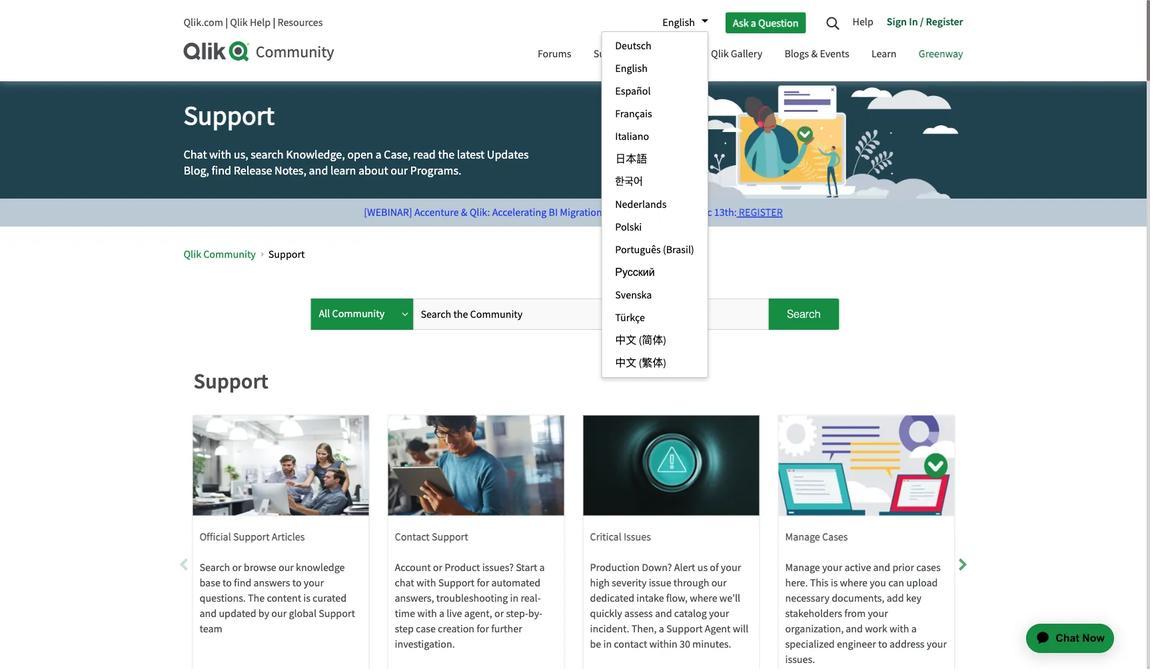Task type: describe. For each thing, give the bounding box(es) containing it.
español
[[615, 84, 651, 98]]

português (brasil)
[[615, 243, 694, 257]]

and inside the chat with us, search knowledge, open a case, read the latest updates blog, find release notes, and learn about our programs.
[[309, 163, 328, 178]]

ask a question link
[[726, 12, 806, 33]]

to left 'saas'
[[604, 206, 614, 219]]

from
[[844, 607, 866, 620]]

2 | from the left
[[273, 16, 275, 29]]

your inside search or browse our knowledge base to find answers to your questions. the content is curated and updated by our global support team
[[304, 576, 324, 590]]

with up case
[[417, 607, 437, 620]]

русский link
[[615, 265, 694, 280]]

migration
[[560, 206, 602, 219]]

ask
[[733, 16, 749, 29]]

help inside help link
[[853, 15, 874, 28]]

a inside 'production down? alert us of your high severity issue through our dedicated intake flow, where we'll quickly assess and catalog your incident. then, a support agent will be in contact within 30 minutes.'
[[659, 622, 664, 636]]

is inside search or browse our knowledge base to find answers to your questions. the content is curated and updated by our global support team
[[303, 591, 310, 605]]

issues.
[[785, 653, 815, 667]]

address
[[890, 638, 925, 651]]

qlik.com
[[184, 16, 223, 29]]

to up questions.
[[223, 576, 232, 590]]

team
[[200, 622, 222, 636]]

with inside the chat with us, search knowledge, open a case, read the latest updates blog, find release notes, and learn about our programs.
[[209, 147, 231, 162]]

within
[[649, 638, 678, 651]]

english for the english link
[[615, 62, 648, 75]]

(简体)
[[639, 334, 667, 347]]

blog,
[[184, 163, 209, 178]]

saas
[[616, 206, 638, 219]]

manage your active and prior cases here. this is where you can upload necessary documents, add key stakeholders from your organization, and work with a specialized engineer to address your issues.
[[785, 561, 947, 667]]

on
[[682, 206, 693, 219]]

Search content within Community Board text field
[[417, 299, 765, 330]]

13th:
[[714, 206, 737, 219]]

gallery
[[731, 47, 763, 61]]

with inside 'manage your active and prior cases here. this is where you can upload necessary documents, add key stakeholders from your organization, and work with a specialized engineer to address your issues.'
[[890, 622, 909, 636]]

qlik community link
[[184, 247, 256, 261]]

&
[[461, 206, 468, 219]]

中文 for 中文 (简体)
[[615, 334, 637, 347]]

case
[[416, 622, 436, 636]]

of
[[710, 561, 719, 574]]

accenture
[[414, 206, 459, 219]]

qlik inside list
[[184, 247, 201, 261]]

severity
[[612, 576, 647, 590]]

critical issues
[[590, 530, 651, 544]]

flow,
[[666, 591, 688, 605]]

by-
[[528, 607, 543, 620]]

manage cases
[[785, 530, 848, 544]]

with up answers, at the left
[[416, 576, 436, 590]]

中文 for 中文 (繁体)
[[615, 356, 637, 370]]

türkçe link
[[615, 311, 694, 325]]

here.
[[785, 576, 808, 590]]

chat with us, search knowledge, open a case, read the latest updates blog, find release notes, and learn about our programs.
[[184, 147, 529, 178]]

qlik gallery link
[[701, 35, 772, 75]]

and down from
[[846, 622, 863, 636]]

contact
[[395, 530, 430, 544]]

where inside 'production down? alert us of your high severity issue through our dedicated intake flow, where we'll quickly assess and catalog your incident. then, a support agent will be in contact within 30 minutes.'
[[690, 591, 717, 605]]

curated
[[313, 591, 347, 605]]

a inside the chat with us, search knowledge, open a case, read the latest updates blog, find release notes, and learn about our programs.
[[375, 147, 382, 162]]

1 vertical spatial community
[[203, 247, 256, 261]]

we'll
[[720, 591, 740, 605]]

browse
[[244, 561, 276, 574]]

and inside 'production down? alert us of your high severity issue through our dedicated intake flow, where we'll quickly assess and catalog your incident. then, a support agent will be in contact within 30 minutes.'
[[655, 607, 672, 620]]

nederlands link
[[615, 197, 694, 212]]

updates
[[487, 147, 529, 162]]

real-
[[521, 591, 541, 605]]

questions.
[[200, 591, 246, 605]]

find inside search or browse our knowledge base to find answers to your questions. the content is curated and updated by our global support team
[[234, 576, 251, 590]]

search for search or browse our knowledge base to find answers to your questions. the content is curated and updated by our global support team
[[200, 561, 230, 574]]

中文 (繁体) link
[[615, 356, 694, 371]]

community inside "link"
[[256, 42, 334, 62]]

community link
[[184, 41, 514, 62]]

down?
[[642, 561, 672, 574]]

resources
[[278, 16, 323, 29]]

through
[[674, 576, 709, 590]]

time
[[395, 607, 415, 620]]

resources link
[[278, 16, 323, 29]]

/
[[920, 15, 924, 28]]

is inside 'manage your active and prior cases here. this is where you can upload necessary documents, add key stakeholders from your organization, and work with a specialized engineer to address your issues.'
[[831, 576, 838, 590]]

or for find
[[232, 561, 242, 574]]

contact
[[614, 638, 647, 651]]

notes,
[[275, 163, 306, 178]]

sign
[[887, 15, 907, 28]]

한국어 link
[[615, 175, 694, 189]]

account or product issues? start a chat with support for automated answers, troubleshooting in real- time with a live agent, or step-by- step case creation for further investigation.
[[395, 561, 545, 651]]

in inside 'production down? alert us of your high severity issue through our dedicated intake flow, where we'll quickly assess and catalog your incident. then, a support agent will be in contact within 30 minutes.'
[[603, 638, 612, 651]]

français
[[615, 107, 652, 121]]

automated
[[491, 576, 541, 590]]

further
[[491, 622, 522, 636]]

support inside 'production down? alert us of your high severity issue through our dedicated intake flow, where we'll quickly assess and catalog your incident. then, a support agent will be in contact within 30 minutes.'
[[666, 622, 703, 636]]

organization,
[[785, 622, 844, 636]]

greenway
[[919, 47, 963, 61]]

contact support
[[395, 530, 468, 544]]

creation
[[438, 622, 475, 636]]

necessary
[[785, 591, 830, 605]]

sign in / register
[[887, 15, 963, 28]]

investigation.
[[395, 638, 455, 651]]

a inside 'manage your active and prior cases here. this is where you can upload necessary documents, add key stakeholders from your organization, and work with a specialized engineer to address your issues.'
[[911, 622, 917, 636]]

high
[[590, 576, 610, 590]]

then,
[[632, 622, 657, 636]]

with up the polski link
[[640, 206, 660, 219]]

a right ask
[[751, 16, 756, 29]]

live
[[447, 607, 462, 620]]

learn
[[331, 163, 356, 178]]

work
[[865, 622, 887, 636]]

incident.
[[590, 622, 629, 636]]

menu bar containing qlik gallery
[[528, 35, 973, 75]]

support inside the account or product issues? start a chat with support for automated answers, troubleshooting in real- time with a live agent, or step-by- step case creation for further investigation.
[[438, 576, 475, 590]]

knowledge
[[296, 561, 345, 574]]

your up the this
[[822, 561, 843, 574]]

qlik image
[[184, 41, 250, 61]]

our inside 'production down? alert us of your high severity issue through our dedicated intake flow, where we'll quickly assess and catalog your incident. then, a support agent will be in contact within 30 minutes.'
[[712, 576, 727, 590]]

your right of at the bottom right of the page
[[721, 561, 741, 574]]

dedicated
[[590, 591, 634, 605]]

quickly
[[590, 607, 622, 620]]

中文 (简体) link
[[615, 333, 694, 348]]



Task type: vqa. For each thing, say whether or not it's contained in the screenshot.
top where
yes



Task type: locate. For each thing, give the bounding box(es) containing it.
0 horizontal spatial is
[[303, 591, 310, 605]]

(繁体)
[[639, 356, 667, 370]]

to inside 'manage your active and prior cases here. this is where you can upload necessary documents, add key stakeholders from your organization, and work with a specialized engineer to address your issues.'
[[878, 638, 888, 651]]

you
[[870, 576, 886, 590]]

0 horizontal spatial english
[[615, 62, 648, 75]]

1 horizontal spatial or
[[433, 561, 443, 574]]

menu bar
[[528, 35, 973, 75]]

knowledge,
[[286, 147, 345, 162]]

issue
[[649, 576, 672, 590]]

1 horizontal spatial is
[[831, 576, 838, 590]]

1 vertical spatial english
[[615, 62, 648, 75]]

case,
[[384, 147, 411, 162]]

0 vertical spatial english
[[663, 16, 695, 29]]

| right qlik help link
[[273, 16, 275, 29]]

qlik:
[[470, 206, 490, 219]]

is right the this
[[831, 576, 838, 590]]

this
[[810, 576, 829, 590]]

english for english button at the right top of the page
[[663, 16, 695, 29]]

1 | from the left
[[225, 16, 228, 29]]

中文
[[615, 334, 637, 347], [615, 356, 637, 370]]

our inside the chat with us, search knowledge, open a case, read the latest updates blog, find release notes, and learn about our programs.
[[391, 163, 408, 178]]

dec
[[695, 206, 712, 219]]

us,
[[234, 147, 248, 162]]

in right be
[[603, 638, 612, 651]]

1 horizontal spatial in
[[603, 638, 612, 651]]

español link
[[615, 84, 694, 99]]

0 vertical spatial for
[[477, 576, 489, 590]]

search inside 'button'
[[787, 308, 821, 320]]

search inside search or browse our knowledge base to find answers to your questions. the content is curated and updated by our global support team
[[200, 561, 230, 574]]

a left the 'live'
[[439, 607, 445, 620]]

or up further
[[494, 607, 504, 620]]

list
[[184, 237, 927, 272]]

our right by
[[271, 607, 287, 620]]

articles
[[272, 530, 305, 544]]

1 horizontal spatial help
[[853, 15, 874, 28]]

for up troubleshooting
[[477, 576, 489, 590]]

中文 (简体)
[[615, 334, 667, 347]]

中文 down the türkçe
[[615, 334, 637, 347]]

or left browse
[[232, 561, 242, 574]]

2 horizontal spatial or
[[494, 607, 504, 620]]

or inside search or browse our knowledge base to find answers to your questions. the content is curated and updated by our global support team
[[232, 561, 242, 574]]

manage inside 'manage your active and prior cases here. this is where you can upload necessary documents, add key stakeholders from your organization, and work with a specialized engineer to address your issues.'
[[785, 561, 820, 574]]

中文 left the (繁体)
[[615, 356, 637, 370]]

русский
[[615, 266, 655, 279]]

step-
[[506, 607, 528, 620]]

agent
[[705, 622, 731, 636]]

nederlands
[[615, 198, 667, 211]]

0 vertical spatial 中文
[[615, 334, 637, 347]]

add
[[887, 591, 904, 605]]

0 vertical spatial is
[[831, 576, 838, 590]]

1 horizontal spatial find
[[234, 576, 251, 590]]

find inside the chat with us, search knowledge, open a case, read the latest updates blog, find release notes, and learn about our programs.
[[212, 163, 231, 178]]

a right start
[[540, 561, 545, 574]]

the
[[438, 147, 455, 162]]

polski link
[[615, 220, 694, 235]]

content
[[267, 591, 301, 605]]

1 horizontal spatial search
[[787, 308, 821, 320]]

1 manage from the top
[[785, 530, 820, 544]]

accelerating
[[492, 206, 547, 219]]

1 中文 from the top
[[615, 334, 637, 347]]

start
[[516, 561, 537, 574]]

answers
[[254, 576, 290, 590]]

1 vertical spatial for
[[477, 622, 489, 636]]

chat
[[395, 576, 414, 590]]

a
[[751, 16, 756, 29], [375, 147, 382, 162], [540, 561, 545, 574], [439, 607, 445, 620], [659, 622, 664, 636], [911, 622, 917, 636]]

official
[[200, 530, 231, 544]]

our down case,
[[391, 163, 408, 178]]

a up 'address'
[[911, 622, 917, 636]]

is up global
[[303, 591, 310, 605]]

a up about
[[375, 147, 382, 162]]

0 vertical spatial search
[[787, 308, 821, 320]]

by
[[258, 607, 269, 620]]

account
[[395, 561, 431, 574]]

assess
[[624, 607, 653, 620]]

and up you
[[873, 561, 890, 574]]

2 manage from the top
[[785, 561, 820, 574]]

or for with
[[433, 561, 443, 574]]

manage for manage cases
[[785, 530, 820, 544]]

or
[[232, 561, 242, 574], [433, 561, 443, 574], [494, 607, 504, 620]]

help left sign on the right of page
[[853, 15, 874, 28]]

global
[[289, 607, 317, 620]]

0 vertical spatial where
[[840, 576, 868, 590]]

français link
[[615, 107, 694, 121]]

1 for from the top
[[477, 576, 489, 590]]

find right blog,
[[212, 163, 231, 178]]

manage up here.
[[785, 561, 820, 574]]

| right qlik.com link
[[225, 16, 228, 29]]

0 horizontal spatial |
[[225, 16, 228, 29]]

1 horizontal spatial english
[[663, 16, 695, 29]]

1 vertical spatial find
[[234, 576, 251, 590]]

a up within on the right bottom
[[659, 622, 664, 636]]

polski
[[615, 220, 642, 234]]

your down knowledge
[[304, 576, 324, 590]]

qlik gallery
[[711, 47, 763, 61]]

register link
[[737, 206, 783, 219]]

cases
[[916, 561, 941, 574]]

register
[[926, 15, 963, 28]]

qlik.com link
[[184, 16, 223, 29]]

0 horizontal spatial find
[[212, 163, 231, 178]]

0 horizontal spatial where
[[690, 591, 717, 605]]

about
[[359, 163, 388, 178]]

1 vertical spatial is
[[303, 591, 310, 605]]

where down through
[[690, 591, 717, 605]]

한국어
[[615, 175, 643, 189]]

greenway link
[[909, 35, 973, 75]]

and
[[309, 163, 328, 178], [873, 561, 890, 574], [200, 607, 217, 620], [655, 607, 672, 620], [846, 622, 863, 636]]

in
[[510, 591, 519, 605], [603, 638, 612, 651]]

english inside button
[[663, 16, 695, 29]]

base
[[200, 576, 220, 590]]

and down the intake
[[655, 607, 672, 620]]

where down active
[[840, 576, 868, 590]]

italiano
[[615, 130, 649, 143]]

english up español
[[615, 62, 648, 75]]

our
[[391, 163, 408, 178], [279, 561, 294, 574], [712, 576, 727, 590], [271, 607, 287, 620]]

and down 'knowledge,'
[[309, 163, 328, 178]]

0 horizontal spatial help
[[250, 16, 271, 29]]

cases
[[822, 530, 848, 544]]

manage left cases
[[785, 530, 820, 544]]

search for search
[[787, 308, 821, 320]]

1 vertical spatial search
[[200, 561, 230, 574]]

is
[[831, 576, 838, 590], [303, 591, 310, 605]]

0 horizontal spatial in
[[510, 591, 519, 605]]

documents,
[[832, 591, 885, 605]]

where inside 'manage your active and prior cases here. this is where you can upload necessary documents, add key stakeholders from your organization, and work with a specialized engineer to address your issues.'
[[840, 576, 868, 590]]

with left the us,
[[209, 147, 231, 162]]

prior
[[893, 561, 914, 574]]

0 horizontal spatial or
[[232, 561, 242, 574]]

english link
[[615, 61, 694, 76]]

in inside the account or product issues? start a chat with support for automated answers, troubleshooting in real- time with a live agent, or step-by- step case creation for further investigation.
[[510, 591, 519, 605]]

1 vertical spatial in
[[603, 638, 612, 651]]

0 vertical spatial in
[[510, 591, 519, 605]]

and inside search or browse our knowledge base to find answers to your questions. the content is curated and updated by our global support team
[[200, 607, 217, 620]]

qlik
[[230, 16, 248, 29], [711, 47, 729, 61], [662, 206, 679, 219], [184, 247, 201, 261]]

to down work
[[878, 638, 888, 651]]

register
[[739, 206, 783, 219]]

svenska
[[615, 288, 652, 302]]

chat
[[184, 147, 207, 162]]

1 horizontal spatial |
[[273, 16, 275, 29]]

question
[[758, 16, 799, 29]]

upload
[[907, 576, 938, 590]]

english up deutsch link
[[663, 16, 695, 29]]

troubleshooting
[[436, 591, 508, 605]]

in down automated
[[510, 591, 519, 605]]

manage for manage your active and prior cases here. this is where you can upload necessary documents, add key stakeholders from your organization, and work with a specialized engineer to address your issues.
[[785, 561, 820, 574]]

0 vertical spatial find
[[212, 163, 231, 178]]

application
[[1002, 608, 1130, 669]]

search or browse our knowledge base to find answers to your questions. the content is curated and updated by our global support team
[[200, 561, 355, 636]]

1 vertical spatial 中文
[[615, 356, 637, 370]]

list containing qlik community
[[184, 237, 927, 272]]

your up agent
[[709, 607, 729, 620]]

1 vertical spatial manage
[[785, 561, 820, 574]]

中文 inside "link"
[[615, 356, 637, 370]]

programs.
[[410, 163, 461, 178]]

key
[[906, 591, 922, 605]]

0 vertical spatial manage
[[785, 530, 820, 544]]

your up work
[[868, 607, 888, 620]]

0 horizontal spatial search
[[200, 561, 230, 574]]

2 中文 from the top
[[615, 356, 637, 370]]

your right 'address'
[[927, 638, 947, 651]]

help left resources link
[[250, 16, 271, 29]]

find up the
[[234, 576, 251, 590]]

with up 'address'
[[890, 622, 909, 636]]

1 vertical spatial where
[[690, 591, 717, 605]]

sign in / register link
[[880, 10, 963, 35]]

active
[[845, 561, 871, 574]]

can
[[888, 576, 904, 590]]

0 vertical spatial community
[[256, 42, 334, 62]]

minutes.
[[692, 638, 731, 651]]

中文 (繁体)
[[615, 356, 667, 370]]

intake
[[637, 591, 664, 605]]

release
[[234, 163, 272, 178]]

to up content at the left bottom of the page
[[292, 576, 302, 590]]

production down? alert us of your high severity issue through our dedicated intake flow, where we'll quickly assess and catalog your incident. then, a support agent will be in contact within 30 minutes.
[[590, 561, 749, 651]]

us
[[698, 561, 708, 574]]

our up answers
[[279, 561, 294, 574]]

and up the team
[[200, 607, 217, 620]]

search button
[[769, 299, 839, 330]]

to
[[604, 206, 614, 219], [223, 576, 232, 590], [292, 576, 302, 590], [878, 638, 888, 651]]

日本語 link
[[615, 152, 694, 167]]

search
[[787, 308, 821, 320], [200, 561, 230, 574]]

agent,
[[464, 607, 492, 620]]

support inside search or browse our knowledge base to find answers to your questions. the content is curated and updated by our global support team
[[319, 607, 355, 620]]

türkçe
[[615, 311, 645, 325]]

qlik help link
[[230, 16, 271, 29]]

(brasil)
[[663, 243, 694, 257]]

italiano link
[[615, 129, 694, 144]]

2 for from the top
[[477, 622, 489, 636]]

1 horizontal spatial where
[[840, 576, 868, 590]]

for down the agent, at the left bottom
[[477, 622, 489, 636]]

or left 'product' at the left
[[433, 561, 443, 574]]

our down of at the bottom right of the page
[[712, 576, 727, 590]]



